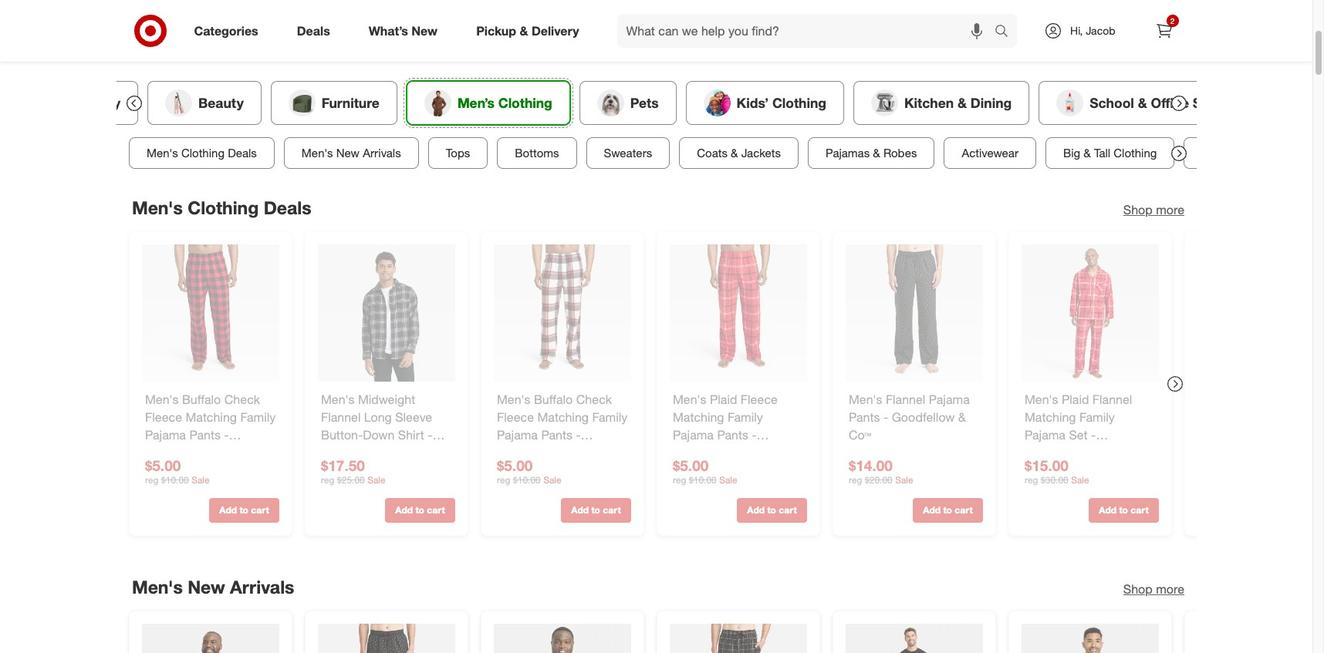 Task type: describe. For each thing, give the bounding box(es) containing it.
5 to from the left
[[943, 505, 952, 516]]

$30.00
[[1040, 474, 1068, 486]]

jackets
[[741, 146, 780, 160]]

top sellers
[[568, 30, 631, 46]]

hi, jacob
[[1070, 24, 1115, 37]]

jacob
[[1086, 24, 1115, 37]]

$14.00
[[848, 456, 892, 474]]

men's buffalo check fleece matching family pajama pants - wondershop™ red $5.00 reg $10.00 sale
[[145, 392, 275, 486]]

bottoms button
[[497, 137, 576, 169]]

men's
[[457, 95, 494, 111]]

wondershop™ inside men's plaid flannel matching family pajama set - wondershop™ red $15.00 reg $30.00 sale
[[1024, 445, 1101, 460]]

sweaters button
[[586, 137, 669, 169]]

men's plaid fleece matching family pajama pants - wondershop™ red link
[[672, 391, 804, 460]]

$5.00 inside men's plaid fleece matching family pajama pants - wondershop™ red $5.00 reg $10.00 sale
[[672, 456, 708, 474]]

long
[[364, 409, 391, 425]]

black
[[577, 445, 608, 460]]

tops button
[[428, 137, 487, 169]]

search button
[[988, 14, 1025, 51]]

$15.00
[[1024, 456, 1068, 474]]

pickup & delivery link
[[463, 14, 598, 48]]

$25.00
[[337, 474, 364, 486]]

arrivals inside "button"
[[362, 146, 401, 160]]

men's plaid flannel matching family pajama set - wondershop™ red link
[[1024, 391, 1155, 460]]

may
[[673, 30, 696, 46]]

more for men's clothing deals
[[1156, 202, 1184, 217]]

midweight
[[358, 392, 415, 407]]

add for black
[[571, 505, 588, 516]]

graphic tees & sweatsh button
[[1183, 137, 1324, 169]]

deals link
[[284, 14, 349, 48]]

big
[[1063, 146, 1080, 160]]

$20.00
[[864, 474, 892, 486]]

big & tall clothing button
[[1045, 137, 1174, 169]]

clothing down men's clothing deals button
[[187, 197, 258, 218]]

coats
[[696, 146, 727, 160]]

office
[[1150, 95, 1189, 111]]

add to cart button for red
[[209, 498, 279, 523]]

& for kitchen
[[957, 95, 966, 111]]

cart for &
[[426, 505, 445, 516]]

furniture
[[321, 95, 379, 111]]

check for men's buffalo check fleece matching family pajama pants - wondershop™ red
[[224, 392, 260, 407]]

flannel inside men's flannel pajama pants - goodfellow & co™
[[885, 392, 925, 407]]

2 link
[[1147, 14, 1181, 48]]

- inside men's flannel pajama pants - goodfellow & co™
[[883, 409, 888, 425]]

$14.00 reg $20.00 sale
[[848, 456, 913, 486]]

bottoms
[[515, 146, 559, 160]]

matching inside men's plaid flannel matching family pajama set - wondershop™ red $15.00 reg $30.00 sale
[[1024, 409, 1076, 425]]

categories
[[194, 23, 258, 38]]

what's new
[[369, 23, 438, 38]]

& for school
[[1137, 95, 1147, 111]]

men's buffalo check fleece matching family pajama pants - wondershop™ black link
[[497, 391, 628, 460]]

pajama inside men's flannel pajama pants - goodfellow & co™
[[928, 392, 969, 407]]

kids' clothing
[[736, 95, 826, 111]]

cart for red
[[251, 505, 269, 516]]

$10.00 inside men's plaid fleece matching family pajama pants - wondershop™ red $5.00 reg $10.00 sale
[[689, 474, 716, 486]]

men's flannel pajama pants - goodfellow & co™
[[848, 392, 969, 442]]

1 vertical spatial men's clothing deals
[[132, 197, 311, 218]]

more for men's new arrivals
[[1156, 582, 1184, 597]]

men's plaid flannel matching family pajama set - wondershop™ red $15.00 reg $30.00 sale
[[1024, 392, 1132, 486]]

shop more button for men's clothing deals
[[1123, 201, 1184, 219]]

plaid for $15.00
[[1061, 392, 1089, 407]]

kitchen & dining
[[904, 95, 1011, 111]]

supplies
[[1192, 95, 1248, 111]]

men's clothing
[[457, 95, 552, 111]]

top sellers link
[[559, 23, 640, 55]]

tees
[[1245, 146, 1269, 160]]

add to cart button for &
[[385, 498, 455, 523]]

search
[[988, 24, 1025, 40]]

you
[[650, 30, 670, 46]]

sale inside men's buffalo check fleece matching family pajama pants - wondershop™ red $5.00 reg $10.00 sale
[[191, 474, 209, 486]]

5 add to cart from the left
[[923, 505, 972, 516]]

pants inside men's buffalo check fleece matching family pajama pants - wondershop™ red $5.00 reg $10.00 sale
[[189, 427, 220, 442]]

cart for black
[[602, 505, 620, 516]]

kids'
[[736, 95, 768, 111]]

& inside men's flannel pajama pants - goodfellow & co™
[[958, 409, 966, 425]]

clothing right kids'
[[772, 95, 826, 111]]

add for $5.00
[[747, 505, 764, 516]]

reg inside 'men's midweight flannel long sleeve button-down shirt - goodfellow & co™ $17.50 reg $25.00 sale'
[[321, 474, 334, 486]]

sellers
[[593, 30, 631, 46]]

men's inside men's buffalo check fleece matching family pajama pants - wondershop™ red $5.00 reg $10.00 sale
[[145, 392, 178, 407]]

what's
[[369, 23, 408, 38]]

activewear
[[961, 146, 1018, 160]]

coats & jackets button
[[679, 137, 798, 169]]

robes
[[883, 146, 917, 160]]

graphic tees & sweatsh
[[1201, 146, 1324, 160]]

shop for deals
[[1123, 202, 1152, 217]]

clothing down beauty button
[[181, 146, 224, 160]]

wondershop™ inside men's buffalo check fleece matching family pajama pants - wondershop™ black $5.00 reg $10.00 sale
[[497, 445, 573, 460]]

pickup
[[476, 23, 516, 38]]

new inside "button"
[[336, 146, 359, 160]]

men's clothing deals button
[[128, 137, 274, 169]]

- inside men's buffalo check fleece matching family pajama pants - wondershop™ black $5.00 reg $10.00 sale
[[575, 427, 580, 442]]

wondershop™ inside men's buffalo check fleece matching family pajama pants - wondershop™ red $5.00 reg $10.00 sale
[[145, 445, 221, 460]]

kids' clothing button
[[685, 81, 844, 125]]

coats & jackets
[[696, 146, 780, 160]]

- inside men's buffalo check fleece matching family pajama pants - wondershop™ red $5.00 reg $10.00 sale
[[224, 427, 228, 442]]

pajama inside men's plaid flannel matching family pajama set - wondershop™ red $15.00 reg $30.00 sale
[[1024, 427, 1065, 442]]

men's buffalo check fleece matching family pajama pants - wondershop™ black $5.00 reg $10.00 sale
[[497, 392, 627, 486]]

men's midweight flannel long sleeve button-down shirt - goodfellow & co™ $17.50 reg $25.00 sale
[[321, 392, 432, 486]]

shop more button for men's new arrivals
[[1123, 581, 1184, 598]]

& for coats
[[730, 146, 738, 160]]

family inside men's buffalo check fleece matching family pajama pants - wondershop™ black $5.00 reg $10.00 sale
[[592, 409, 627, 425]]

set
[[1069, 427, 1087, 442]]

& for pickup
[[520, 23, 528, 38]]

sale inside 'men's midweight flannel long sleeve button-down shirt - goodfellow & co™ $17.50 reg $25.00 sale'
[[367, 474, 385, 486]]

shop more for men's new arrivals
[[1123, 582, 1184, 597]]

beauty button
[[147, 81, 261, 125]]

dining
[[970, 95, 1011, 111]]

sale inside men's buffalo check fleece matching family pajama pants - wondershop™ black $5.00 reg $10.00 sale
[[543, 474, 561, 486]]

school
[[1089, 95, 1134, 111]]

sleeve
[[395, 409, 432, 425]]

to for red
[[239, 505, 248, 516]]

top
[[568, 30, 589, 46]]

5 add to cart button from the left
[[912, 498, 983, 523]]

what's new link
[[355, 14, 457, 48]]

pets
[[630, 95, 658, 111]]

fleece for men's buffalo check fleece matching family pajama pants - wondershop™ red
[[145, 409, 182, 425]]

& inside 'men's midweight flannel long sleeve button-down shirt - goodfellow & co™ $17.50 reg $25.00 sale'
[[387, 445, 395, 460]]

big & tall clothing
[[1063, 146, 1156, 160]]

men's new arrivals button
[[283, 137, 418, 169]]

pets button
[[579, 81, 676, 125]]

men's plaid fleece matching family pajama pants - wondershop™ red $5.00 reg $10.00 sale
[[672, 392, 777, 486]]

goodfellow inside men's flannel pajama pants - goodfellow & co™
[[891, 409, 954, 425]]

red for $5.00
[[753, 445, 775, 460]]

pants inside men's plaid fleece matching family pajama pants - wondershop™ red $5.00 reg $10.00 sale
[[717, 427, 748, 442]]

add to cart for red
[[219, 505, 269, 516]]

buffalo for red
[[182, 392, 221, 407]]

2 horizontal spatial new
[[412, 23, 438, 38]]

& inside 'button'
[[1272, 146, 1279, 160]]

pants inside men's flannel pajama pants - goodfellow & co™
[[848, 409, 880, 425]]

to for $15.00
[[1119, 505, 1128, 516]]

flannel for $15.00
[[1092, 392, 1132, 407]]

pickup & delivery
[[476, 23, 579, 38]]

like
[[726, 30, 744, 46]]

men's new arrivals inside "button"
[[301, 146, 401, 160]]

add to cart button for $5.00
[[736, 498, 807, 523]]

sale inside $14.00 reg $20.00 sale
[[895, 474, 913, 486]]



Task type: vqa. For each thing, say whether or not it's contained in the screenshot.


Task type: locate. For each thing, give the bounding box(es) containing it.
0 vertical spatial new
[[412, 23, 438, 38]]

men's
[[146, 146, 178, 160], [301, 146, 333, 160], [132, 197, 182, 218], [145, 392, 178, 407], [321, 392, 354, 407], [497, 392, 530, 407], [672, 392, 706, 407], [848, 392, 882, 407], [1024, 392, 1058, 407], [132, 576, 182, 598]]

men's regular fit crewneck pullover sweatshirt - goodfellow & co™ image
[[142, 624, 279, 654], [142, 624, 279, 654]]

5 add from the left
[[923, 505, 940, 516]]

2 add to cart from the left
[[395, 505, 445, 516]]

sale right $20.00
[[895, 474, 913, 486]]

men's inside men's plaid fleece matching family pajama pants - wondershop™ red $5.00 reg $10.00 sale
[[672, 392, 706, 407]]

1 horizontal spatial check
[[576, 392, 611, 407]]

kitchen
[[904, 95, 953, 111]]

0 horizontal spatial $10.00
[[161, 474, 188, 486]]

down
[[362, 427, 394, 442]]

men's clothing deals inside button
[[146, 146, 256, 160]]

fleece inside men's plaid fleece matching family pajama pants - wondershop™ red $5.00 reg $10.00 sale
[[740, 392, 777, 407]]

baby button
[[37, 81, 138, 125]]

to for $5.00
[[767, 505, 776, 516]]

3 $5.00 from the left
[[672, 456, 708, 474]]

furniture button
[[270, 81, 397, 125]]

0 vertical spatial arrivals
[[362, 146, 401, 160]]

0 vertical spatial men's clothing deals
[[146, 146, 256, 160]]

pajamas
[[825, 146, 869, 160]]

$17.50
[[321, 456, 364, 474]]

check inside men's buffalo check fleece matching family pajama pants - wondershop™ red $5.00 reg $10.00 sale
[[224, 392, 260, 407]]

1 vertical spatial shop more
[[1123, 582, 1184, 597]]

6 add to cart button from the left
[[1088, 498, 1159, 523]]

school & office supplies
[[1089, 95, 1248, 111]]

3 sale from the left
[[543, 474, 561, 486]]

0 horizontal spatial check
[[224, 392, 260, 407]]

0 vertical spatial more
[[1156, 202, 1184, 217]]

2 to from the left
[[415, 505, 424, 516]]

$10.00 inside men's buffalo check fleece matching family pajama pants - wondershop™ red $5.00 reg $10.00 sale
[[161, 474, 188, 486]]

6 add from the left
[[1099, 505, 1116, 516]]

pajama inside men's buffalo check fleece matching family pajama pants - wondershop™ red $5.00 reg $10.00 sale
[[145, 427, 186, 442]]

fleece
[[740, 392, 777, 407], [145, 409, 182, 425], [497, 409, 534, 425]]

2 horizontal spatial $10.00
[[689, 474, 716, 486]]

1 vertical spatial new
[[336, 146, 359, 160]]

0 horizontal spatial plaid
[[709, 392, 737, 407]]

men's clothing deals
[[146, 146, 256, 160], [132, 197, 311, 218]]

2 plaid from the left
[[1061, 392, 1089, 407]]

2 cart from the left
[[426, 505, 445, 516]]

2 horizontal spatial red
[[1104, 445, 1127, 460]]

men's inside men's clothing deals button
[[146, 146, 178, 160]]

sweaters
[[603, 146, 652, 160]]

pajama inside men's buffalo check fleece matching family pajama pants - wondershop™ black $5.00 reg $10.00 sale
[[497, 427, 537, 442]]

reg
[[145, 474, 158, 486], [321, 474, 334, 486], [497, 474, 510, 486], [672, 474, 686, 486], [848, 474, 862, 486], [1024, 474, 1038, 486]]

co™ up $14.00
[[848, 427, 871, 442]]

2 sale from the left
[[367, 474, 385, 486]]

1 $5.00 from the left
[[145, 456, 180, 474]]

3 to from the left
[[591, 505, 600, 516]]

6 sale from the left
[[1071, 474, 1089, 486]]

tall
[[1094, 146, 1110, 160]]

1 plaid from the left
[[709, 392, 737, 407]]

0 vertical spatial goodfellow
[[891, 409, 954, 425]]

clothing
[[498, 95, 552, 111], [772, 95, 826, 111], [181, 146, 224, 160], [1113, 146, 1156, 160], [187, 197, 258, 218]]

1 sale from the left
[[191, 474, 209, 486]]

add to cart for &
[[395, 505, 445, 516]]

men's inside men's new arrivals "button"
[[301, 146, 333, 160]]

1 vertical spatial goodfellow
[[321, 445, 384, 460]]

men's inside 'men's midweight flannel long sleeve button-down shirt - goodfellow & co™ $17.50 reg $25.00 sale'
[[321, 392, 354, 407]]

& for big
[[1083, 146, 1090, 160]]

check inside men's buffalo check fleece matching family pajama pants - wondershop™ black $5.00 reg $10.00 sale
[[576, 392, 611, 407]]

men's new arrivals
[[301, 146, 401, 160], [132, 576, 294, 598]]

cart for $5.00
[[778, 505, 796, 516]]

men's waffle-knit henley athletic top - all in motion™ image
[[1021, 624, 1159, 654], [1021, 624, 1159, 654]]

3 add from the left
[[571, 505, 588, 516]]

1 horizontal spatial flannel
[[885, 392, 925, 407]]

4 matching from the left
[[1024, 409, 1076, 425]]

pants inside men's buffalo check fleece matching family pajama pants - wondershop™ black $5.00 reg $10.00 sale
[[541, 427, 572, 442]]

What can we help you find? suggestions appear below search field
[[617, 14, 998, 48]]

men's buffalo check fleece matching family pajama pants - wondershop™ black image
[[493, 244, 631, 382], [493, 244, 631, 382]]

fleece inside men's buffalo check fleece matching family pajama pants - wondershop™ black $5.00 reg $10.00 sale
[[497, 409, 534, 425]]

red inside men's plaid fleece matching family pajama pants - wondershop™ red $5.00 reg $10.00 sale
[[753, 445, 775, 460]]

$5.00 for men's buffalo check fleece matching family pajama pants - wondershop™ red
[[145, 456, 180, 474]]

cart for $15.00
[[1130, 505, 1148, 516]]

1 vertical spatial men's new arrivals
[[132, 576, 294, 598]]

pajama inside men's plaid fleece matching family pajama pants - wondershop™ red $5.00 reg $10.00 sale
[[672, 427, 713, 442]]

0 horizontal spatial flannel
[[321, 409, 360, 425]]

red for $15.00
[[1104, 445, 1127, 460]]

add to cart for $15.00
[[1099, 505, 1148, 516]]

categories link
[[181, 14, 278, 48]]

shop
[[1123, 202, 1152, 217], [1123, 582, 1152, 597]]

goodfellow up $14.00 reg $20.00 sale
[[891, 409, 954, 425]]

reg inside men's plaid flannel matching family pajama set - wondershop™ red $15.00 reg $30.00 sale
[[1024, 474, 1038, 486]]

1 $10.00 from the left
[[161, 474, 188, 486]]

buffalo inside men's buffalo check fleece matching family pajama pants - wondershop™ black $5.00 reg $10.00 sale
[[533, 392, 572, 407]]

1 vertical spatial arrivals
[[230, 576, 294, 598]]

$10.00 down men's buffalo check fleece matching family pajama pants - wondershop™ red link
[[161, 474, 188, 486]]

men's inside men's plaid flannel matching family pajama set - wondershop™ red $15.00 reg $30.00 sale
[[1024, 392, 1058, 407]]

men's regular fit hooded sweatshirt - goodfellow & co™ image
[[493, 624, 631, 654], [493, 624, 631, 654]]

0 vertical spatial shop
[[1123, 202, 1152, 217]]

matching inside men's plaid fleece matching family pajama pants - wondershop™ red $5.00 reg $10.00 sale
[[672, 409, 724, 425]]

men's flannel pajama pants - goodfellow & co™ image
[[845, 244, 983, 382], [845, 244, 983, 382], [317, 624, 455, 654], [317, 624, 455, 654]]

2 horizontal spatial flannel
[[1092, 392, 1132, 407]]

3 wondershop™ from the left
[[672, 445, 749, 460]]

- inside 'men's midweight flannel long sleeve button-down shirt - goodfellow & co™ $17.50 reg $25.00 sale'
[[427, 427, 432, 442]]

1 shop more button from the top
[[1123, 201, 1184, 219]]

$5.00
[[145, 456, 180, 474], [497, 456, 532, 474], [672, 456, 708, 474]]

reg inside men's buffalo check fleece matching family pajama pants - wondershop™ red $5.00 reg $10.00 sale
[[145, 474, 158, 486]]

2 buffalo from the left
[[533, 392, 572, 407]]

clothing right men's
[[498, 95, 552, 111]]

sale inside men's plaid flannel matching family pajama set - wondershop™ red $15.00 reg $30.00 sale
[[1071, 474, 1089, 486]]

co™ down shirt
[[398, 445, 421, 460]]

1 vertical spatial co™
[[398, 445, 421, 460]]

you may also like
[[650, 30, 744, 46]]

4 add to cart button from the left
[[736, 498, 807, 523]]

2 reg from the left
[[321, 474, 334, 486]]

1 horizontal spatial $5.00
[[497, 456, 532, 474]]

1 horizontal spatial arrivals
[[362, 146, 401, 160]]

men's flannel pajama pants - goodfellow & co™ link
[[848, 391, 980, 444]]

matching inside men's buffalo check fleece matching family pajama pants - wondershop™ black $5.00 reg $10.00 sale
[[537, 409, 588, 425]]

you may also like link
[[640, 23, 753, 55]]

1 check from the left
[[224, 392, 260, 407]]

reg inside $14.00 reg $20.00 sale
[[848, 474, 862, 486]]

6 reg from the left
[[1024, 474, 1038, 486]]

buffalo for black
[[533, 392, 572, 407]]

2 $5.00 from the left
[[497, 456, 532, 474]]

pajamas & robes
[[825, 146, 917, 160]]

& inside button
[[873, 146, 880, 160]]

1 to from the left
[[239, 505, 248, 516]]

matching
[[185, 409, 236, 425], [537, 409, 588, 425], [672, 409, 724, 425], [1024, 409, 1076, 425]]

wondershop™ inside men's plaid fleece matching family pajama pants - wondershop™ red $5.00 reg $10.00 sale
[[672, 445, 749, 460]]

men's inside men's flannel pajama pants - goodfellow & co™
[[848, 392, 882, 407]]

2 family from the left
[[592, 409, 627, 425]]

4 cart from the left
[[778, 505, 796, 516]]

buffalo
[[182, 392, 221, 407], [533, 392, 572, 407]]

2
[[1170, 16, 1175, 25]]

0 vertical spatial shop more
[[1123, 202, 1184, 217]]

2 more from the top
[[1156, 582, 1184, 597]]

flannel for &
[[321, 409, 360, 425]]

men's plaid fleece matching family pajama pants - wondershop™ red image
[[669, 244, 807, 382], [669, 244, 807, 382]]

2 vertical spatial new
[[187, 576, 225, 598]]

pajamas & robes button
[[807, 137, 934, 169]]

2 add from the left
[[395, 505, 412, 516]]

4 reg from the left
[[672, 474, 686, 486]]

2 check from the left
[[576, 392, 611, 407]]

3 family from the left
[[727, 409, 763, 425]]

3 add to cart button from the left
[[561, 498, 631, 523]]

1 buffalo from the left
[[182, 392, 221, 407]]

sale down men's buffalo check fleece matching family pajama pants - wondershop™ black link
[[543, 474, 561, 486]]

6 add to cart from the left
[[1099, 505, 1148, 516]]

men's microfleece pajama pants - goodfellow & co™ image
[[669, 624, 807, 654], [669, 624, 807, 654]]

co™ inside 'men's midweight flannel long sleeve button-down shirt - goodfellow & co™ $17.50 reg $25.00 sale'
[[398, 445, 421, 460]]

more
[[1156, 202, 1184, 217], [1156, 582, 1184, 597]]

flannel inside men's plaid flannel matching family pajama set - wondershop™ red $15.00 reg $30.00 sale
[[1092, 392, 1132, 407]]

1 horizontal spatial co™
[[848, 427, 871, 442]]

check for men's buffalo check fleece matching family pajama pants - wondershop™ black
[[576, 392, 611, 407]]

2 shop more from the top
[[1123, 582, 1184, 597]]

shirt
[[398, 427, 424, 442]]

5 sale from the left
[[895, 474, 913, 486]]

red inside men's plaid flannel matching family pajama set - wondershop™ red $15.00 reg $30.00 sale
[[1104, 445, 1127, 460]]

add
[[219, 505, 237, 516], [395, 505, 412, 516], [571, 505, 588, 516], [747, 505, 764, 516], [923, 505, 940, 516], [1099, 505, 1116, 516]]

3 red from the left
[[1104, 445, 1127, 460]]

0 vertical spatial deals
[[297, 23, 330, 38]]

pajama
[[928, 392, 969, 407], [145, 427, 186, 442], [497, 427, 537, 442], [672, 427, 713, 442], [1024, 427, 1065, 442]]

1 red from the left
[[225, 445, 247, 460]]

0 vertical spatial co™
[[848, 427, 871, 442]]

$10.00 inside men's buffalo check fleece matching family pajama pants - wondershop™ black $5.00 reg $10.00 sale
[[513, 474, 540, 486]]

2 matching from the left
[[537, 409, 588, 425]]

0 horizontal spatial red
[[225, 445, 247, 460]]

& inside 'button'
[[957, 95, 966, 111]]

1 family from the left
[[240, 409, 275, 425]]

add to cart button for black
[[561, 498, 631, 523]]

red inside men's buffalo check fleece matching family pajama pants - wondershop™ red $5.00 reg $10.00 sale
[[225, 445, 247, 460]]

1 vertical spatial shop more button
[[1123, 581, 1184, 598]]

flannel
[[885, 392, 925, 407], [1092, 392, 1132, 407], [321, 409, 360, 425]]

plaid inside men's plaid flannel matching family pajama set - wondershop™ red $15.00 reg $30.00 sale
[[1061, 392, 1089, 407]]

1 shop more from the top
[[1123, 202, 1184, 217]]

1 vertical spatial shop
[[1123, 582, 1152, 597]]

3 matching from the left
[[672, 409, 724, 425]]

4 to from the left
[[767, 505, 776, 516]]

1 cart from the left
[[251, 505, 269, 516]]

family inside men's buffalo check fleece matching family pajama pants - wondershop™ red $5.00 reg $10.00 sale
[[240, 409, 275, 425]]

5 cart from the left
[[954, 505, 972, 516]]

$10.00 for men's buffalo check fleece matching family pajama pants - wondershop™ black
[[513, 474, 540, 486]]

beauty
[[198, 95, 243, 111]]

1 reg from the left
[[145, 474, 158, 486]]

fleece for men's buffalo check fleece matching family pajama pants - wondershop™ black
[[497, 409, 534, 425]]

matching inside men's buffalo check fleece matching family pajama pants - wondershop™ red $5.00 reg $10.00 sale
[[185, 409, 236, 425]]

2 red from the left
[[753, 445, 775, 460]]

add for $15.00
[[1099, 505, 1116, 516]]

4 add from the left
[[747, 505, 764, 516]]

deals inside button
[[227, 146, 256, 160]]

3 reg from the left
[[497, 474, 510, 486]]

$10.00 down men's buffalo check fleece matching family pajama pants - wondershop™ black link
[[513, 474, 540, 486]]

add to cart button
[[209, 498, 279, 523], [385, 498, 455, 523], [561, 498, 631, 523], [736, 498, 807, 523], [912, 498, 983, 523], [1088, 498, 1159, 523]]

0 vertical spatial men's new arrivals
[[301, 146, 401, 160]]

reg inside men's plaid fleece matching family pajama pants - wondershop™ red $5.00 reg $10.00 sale
[[672, 474, 686, 486]]

0 horizontal spatial goodfellow
[[321, 445, 384, 460]]

$10.00 for men's buffalo check fleece matching family pajama pants - wondershop™ red
[[161, 474, 188, 486]]

$10.00
[[161, 474, 188, 486], [513, 474, 540, 486], [689, 474, 716, 486]]

men's microfleece pajama set 2pc - goodfellow & co™ image
[[845, 624, 983, 654], [845, 624, 983, 654]]

0 horizontal spatial co™
[[398, 445, 421, 460]]

1 wondershop™ from the left
[[145, 445, 221, 460]]

& for pajamas
[[873, 146, 880, 160]]

add for &
[[395, 505, 412, 516]]

delivery
[[532, 23, 579, 38]]

men's midweight flannel long sleeve button-down shirt - goodfellow & co™ link
[[321, 391, 452, 460]]

4 add to cart from the left
[[747, 505, 796, 516]]

3 add to cart from the left
[[571, 505, 620, 516]]

buffalo inside men's buffalo check fleece matching family pajama pants - wondershop™ red $5.00 reg $10.00 sale
[[182, 392, 221, 407]]

1 more from the top
[[1156, 202, 1184, 217]]

2 shop from the top
[[1123, 582, 1152, 597]]

red
[[225, 445, 247, 460], [753, 445, 775, 460], [1104, 445, 1127, 460]]

$10.00 down men's plaid fleece matching family pajama pants - wondershop™ red link
[[689, 474, 716, 486]]

1 horizontal spatial goodfellow
[[891, 409, 954, 425]]

activewear button
[[944, 137, 1036, 169]]

clothing right tall
[[1113, 146, 1156, 160]]

sale down men's plaid fleece matching family pajama pants - wondershop™ red link
[[719, 474, 737, 486]]

-
[[883, 409, 888, 425], [224, 427, 228, 442], [427, 427, 432, 442], [575, 427, 580, 442], [751, 427, 756, 442], [1091, 427, 1095, 442]]

1 vertical spatial more
[[1156, 582, 1184, 597]]

0 horizontal spatial arrivals
[[230, 576, 294, 598]]

men's inside men's buffalo check fleece matching family pajama pants - wondershop™ black $5.00 reg $10.00 sale
[[497, 392, 530, 407]]

sale right '$30.00'
[[1071, 474, 1089, 486]]

add for red
[[219, 505, 237, 516]]

- inside men's plaid fleece matching family pajama pants - wondershop™ red $5.00 reg $10.00 sale
[[751, 427, 756, 442]]

to for &
[[415, 505, 424, 516]]

to
[[239, 505, 248, 516], [415, 505, 424, 516], [591, 505, 600, 516], [767, 505, 776, 516], [943, 505, 952, 516], [1119, 505, 1128, 516]]

men's midweight flannel long sleeve button-down shirt - goodfellow & co™ image
[[317, 244, 455, 382], [317, 244, 455, 382]]

family
[[240, 409, 275, 425], [592, 409, 627, 425], [727, 409, 763, 425], [1079, 409, 1114, 425]]

$5.00 inside men's buffalo check fleece matching family pajama pants - wondershop™ red $5.00 reg $10.00 sale
[[145, 456, 180, 474]]

2 shop more button from the top
[[1123, 581, 1184, 598]]

0 horizontal spatial new
[[187, 576, 225, 598]]

6 cart from the left
[[1130, 505, 1148, 516]]

men's buffalo check fleece matching family pajama pants - wondershop™ red link
[[145, 391, 276, 460]]

goodfellow
[[891, 409, 954, 425], [321, 445, 384, 460]]

men's clothing deals down beauty button
[[146, 146, 256, 160]]

1 horizontal spatial red
[[753, 445, 775, 460]]

family inside men's plaid fleece matching family pajama pants - wondershop™ red $5.00 reg $10.00 sale
[[727, 409, 763, 425]]

co™ inside men's flannel pajama pants - goodfellow & co™
[[848, 427, 871, 442]]

1 shop from the top
[[1123, 202, 1152, 217]]

2 vertical spatial deals
[[263, 197, 311, 218]]

3 $10.00 from the left
[[689, 474, 716, 486]]

add to cart for black
[[571, 505, 620, 516]]

flannel inside 'men's midweight flannel long sleeve button-down shirt - goodfellow & co™ $17.50 reg $25.00 sale'
[[321, 409, 360, 425]]

sale inside men's plaid fleece matching family pajama pants - wondershop™ red $5.00 reg $10.00 sale
[[719, 474, 737, 486]]

sale down men's buffalo check fleece matching family pajama pants - wondershop™ red link
[[191, 474, 209, 486]]

to for black
[[591, 505, 600, 516]]

$5.00 for men's buffalo check fleece matching family pajama pants - wondershop™ black
[[497, 456, 532, 474]]

fleece inside men's buffalo check fleece matching family pajama pants - wondershop™ red $5.00 reg $10.00 sale
[[145, 409, 182, 425]]

4 sale from the left
[[719, 474, 737, 486]]

deals
[[297, 23, 330, 38], [227, 146, 256, 160], [263, 197, 311, 218]]

shop more button
[[1123, 201, 1184, 219], [1123, 581, 1184, 598]]

1 horizontal spatial plaid
[[1061, 392, 1089, 407]]

1 add to cart from the left
[[219, 505, 269, 516]]

4 wondershop™ from the left
[[1024, 445, 1101, 460]]

reg inside men's buffalo check fleece matching family pajama pants - wondershop™ black $5.00 reg $10.00 sale
[[497, 474, 510, 486]]

men's plaid flannel matching family pajama set - wondershop™ red image
[[1021, 244, 1159, 382], [1021, 244, 1159, 382]]

tops
[[445, 146, 470, 160]]

1 add from the left
[[219, 505, 237, 516]]

2 wondershop™ from the left
[[497, 445, 573, 460]]

4 family from the left
[[1079, 409, 1114, 425]]

graphic
[[1201, 146, 1242, 160]]

hi,
[[1070, 24, 1083, 37]]

0 horizontal spatial fleece
[[145, 409, 182, 425]]

new
[[412, 23, 438, 38], [336, 146, 359, 160], [187, 576, 225, 598]]

shop for arrivals
[[1123, 582, 1152, 597]]

button-
[[321, 427, 362, 442]]

1 add to cart button from the left
[[209, 498, 279, 523]]

plaid for $5.00
[[709, 392, 737, 407]]

sale right '$25.00'
[[367, 474, 385, 486]]

2 horizontal spatial $5.00
[[672, 456, 708, 474]]

pants
[[848, 409, 880, 425], [189, 427, 220, 442], [541, 427, 572, 442], [717, 427, 748, 442]]

5 reg from the left
[[848, 474, 862, 486]]

1 vertical spatial deals
[[227, 146, 256, 160]]

1 horizontal spatial $10.00
[[513, 474, 540, 486]]

2 horizontal spatial fleece
[[740, 392, 777, 407]]

1 horizontal spatial new
[[336, 146, 359, 160]]

1 matching from the left
[[185, 409, 236, 425]]

goodfellow down 'button-'
[[321, 445, 384, 460]]

1 horizontal spatial buffalo
[[533, 392, 572, 407]]

school & office supplies button
[[1038, 81, 1265, 125]]

men's buffalo check fleece matching family pajama pants - wondershop™ red image
[[142, 244, 279, 382], [142, 244, 279, 382]]

add to cart for $5.00
[[747, 505, 796, 516]]

2 add to cart button from the left
[[385, 498, 455, 523]]

men's clothing deals down men's clothing deals button
[[132, 197, 311, 218]]

men's clothing button
[[406, 81, 570, 125]]

0 horizontal spatial men's new arrivals
[[132, 576, 294, 598]]

2 $10.00 from the left
[[513, 474, 540, 486]]

family inside men's plaid flannel matching family pajama set - wondershop™ red $15.00 reg $30.00 sale
[[1079, 409, 1114, 425]]

sweatsh
[[1283, 146, 1324, 160]]

also
[[700, 30, 723, 46]]

0 vertical spatial shop more button
[[1123, 201, 1184, 219]]

- inside men's plaid flannel matching family pajama set - wondershop™ red $15.00 reg $30.00 sale
[[1091, 427, 1095, 442]]

3 cart from the left
[[602, 505, 620, 516]]

shop more for men's clothing deals
[[1123, 202, 1184, 217]]

goodfellow inside 'men's midweight flannel long sleeve button-down shirt - goodfellow & co™ $17.50 reg $25.00 sale'
[[321, 445, 384, 460]]

$5.00 inside men's buffalo check fleece matching family pajama pants - wondershop™ black $5.00 reg $10.00 sale
[[497, 456, 532, 474]]

plaid inside men's plaid fleece matching family pajama pants - wondershop™ red $5.00 reg $10.00 sale
[[709, 392, 737, 407]]

0 horizontal spatial $5.00
[[145, 456, 180, 474]]

add to cart button for $15.00
[[1088, 498, 1159, 523]]

6 to from the left
[[1119, 505, 1128, 516]]

0 horizontal spatial buffalo
[[182, 392, 221, 407]]

baby
[[88, 95, 120, 111]]

1 horizontal spatial men's new arrivals
[[301, 146, 401, 160]]

1 horizontal spatial fleece
[[497, 409, 534, 425]]



